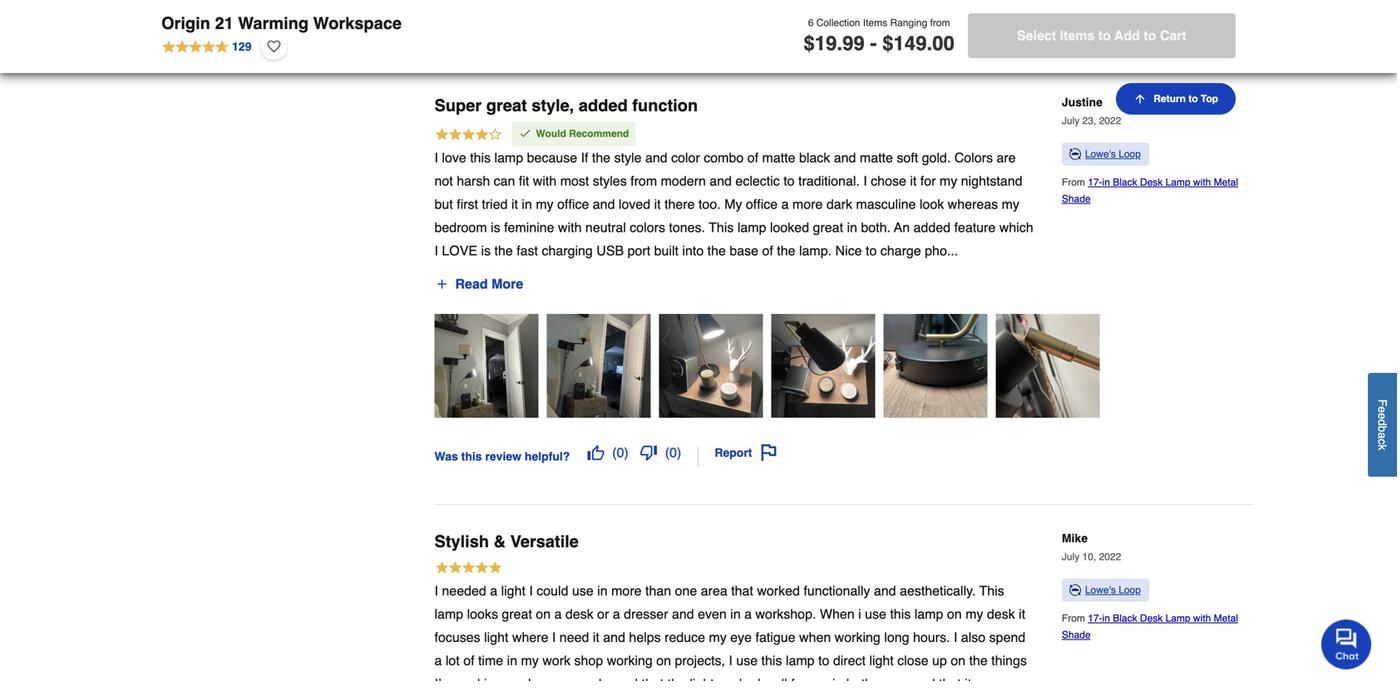 Task type: vqa. For each thing, say whether or not it's contained in the screenshot.
Https://Photos Us.Bazaarvoice.Com/Photo/2/Cghvdg86Bg93Zxm/Ed35Ca35 5468 5527 8Ef9 F7C1892280Ec
yes



Task type: locate. For each thing, give the bounding box(es) containing it.
2 july from the top
[[1062, 552, 1080, 564]]

2 vertical spatial great
[[502, 607, 532, 623]]

2 desk from the top
[[1140, 613, 1163, 625]]

spend
[[989, 630, 1026, 646]]

harsh
[[457, 173, 490, 189]]

1 vertical spatial from
[[1062, 613, 1088, 625]]

0 horizontal spatial )
[[624, 445, 629, 461]]

the left fast
[[494, 243, 513, 259]]

gold.
[[922, 150, 951, 166]]

2 ( 0 ) from the left
[[665, 445, 681, 461]]

1 vertical spatial lamp
[[1166, 613, 1191, 625]]

1 lowe's from the top
[[1085, 148, 1116, 160]]

i left 'need' on the bottom of the page
[[552, 630, 556, 646]]

office
[[557, 197, 589, 212], [746, 197, 778, 212]]

( for thumb down image
[[665, 445, 670, 461]]

2 matte from the left
[[860, 150, 893, 166]]

from up 149.00
[[930, 17, 950, 28]]

1 vertical spatial more
[[611, 584, 642, 599]]

0 horizontal spatial more
[[611, 584, 642, 599]]

neutral
[[585, 220, 626, 235]]

base
[[730, 243, 759, 259]]

4 stars image
[[435, 127, 503, 144]]

1 vertical spatial 17-in black desk lamp with metal shade
[[1062, 613, 1238, 642]]

lowe's down the 10,
[[1085, 585, 1116, 597]]

2 lowe's from the top
[[1085, 585, 1116, 597]]

( 0 ) right thumb down image
[[665, 445, 681, 461]]

6
[[808, 17, 814, 28]]

more inside i needed a light i could use in more than one area that worked functionally and aesthetically. this lamp looks great on a desk or a dresser and even in a workshop. when i use this lamp on my desk it focuses light where i need it and helps reduce my eye fatigue when working long hours. i also spend a lot of time in my work shop working on projects, i use this lamp to direct light close up on the things i'm working on. i was very pleased that the light worked well for me in both areas and that it ...
[[611, 584, 642, 599]]

it right tried
[[511, 197, 518, 212]]

is right love
[[481, 243, 491, 259]]

1 vertical spatial black
[[1113, 613, 1137, 625]]

1 vertical spatial lowe's loop
[[1085, 585, 1141, 597]]

this up long
[[890, 607, 911, 623]]

1 ( from the left
[[612, 445, 617, 461]]

1 e from the top
[[1376, 407, 1389, 413]]

( 0 ) right thumb up icon
[[612, 445, 629, 461]]

lamp up me
[[786, 654, 815, 669]]

2 2022 from the top
[[1099, 552, 1121, 564]]

fit
[[519, 173, 529, 189]]

use down eye on the right bottom of page
[[736, 654, 758, 669]]

my
[[940, 173, 957, 189], [536, 197, 554, 212], [1002, 197, 1020, 212], [966, 607, 983, 623], [709, 630, 727, 646], [521, 654, 539, 669]]

charging
[[542, 243, 593, 259]]

of right 'base'
[[762, 243, 773, 259]]

lowe's
[[1085, 148, 1116, 160], [1085, 585, 1116, 597]]

black for stylish & versatile
[[1113, 613, 1137, 625]]

1 horizontal spatial office
[[746, 197, 778, 212]]

1 vertical spatial lowe's
[[1085, 585, 1116, 597]]

2 lowes loop icon image from the top
[[1069, 584, 1082, 598]]

a inside button
[[1376, 433, 1389, 439]]

1 horizontal spatial of
[[747, 150, 759, 166]]

1 lowe's loop from the top
[[1085, 148, 1141, 160]]

working up pleased
[[607, 654, 653, 669]]

2 $ from the left
[[882, 32, 894, 55]]

was
[[535, 677, 559, 682]]

arrow up image
[[1134, 92, 1147, 106]]

) right thumb down image
[[677, 445, 681, 461]]

metal for super great style, added function
[[1214, 177, 1238, 188]]

0 vertical spatial lowe's
[[1085, 148, 1116, 160]]

&
[[494, 533, 506, 552]]

0 vertical spatial 17-in black desk lamp with metal shade link
[[1062, 177, 1238, 205]]

more up the looked
[[793, 197, 823, 212]]

0 vertical spatial metal
[[1214, 177, 1238, 188]]

july
[[1062, 115, 1080, 127], [1062, 552, 1080, 564]]

1 vertical spatial from
[[631, 173, 657, 189]]

i
[[435, 150, 438, 166], [864, 173, 867, 189], [435, 243, 438, 259], [435, 584, 438, 599], [529, 584, 533, 599], [552, 630, 556, 646], [954, 630, 958, 646], [729, 654, 733, 669], [528, 677, 531, 682]]

0 vertical spatial working
[[835, 630, 881, 646]]

0 vertical spatial added
[[579, 96, 628, 115]]

looks
[[467, 607, 498, 623]]

2 horizontal spatial of
[[762, 243, 773, 259]]

lowe's loop down 23,
[[1085, 148, 1141, 160]]

1 horizontal spatial from
[[930, 17, 950, 28]]

0 horizontal spatial working
[[456, 677, 502, 682]]

0 horizontal spatial for
[[791, 677, 807, 682]]

1 vertical spatial of
[[762, 243, 773, 259]]

1 horizontal spatial matte
[[860, 150, 893, 166]]

a up k
[[1376, 433, 1389, 439]]

justine
[[1062, 96, 1103, 109]]

1 desk from the left
[[565, 607, 594, 623]]

i left 'love'
[[435, 150, 438, 166]]

1 vertical spatial 17-in black desk lamp with metal shade link
[[1062, 613, 1238, 642]]

loop for stylish & versatile
[[1119, 585, 1141, 597]]

lamp up can at the top left of page
[[494, 150, 523, 166]]

2 shade from the top
[[1062, 630, 1091, 642]]

most
[[560, 173, 589, 189]]

more inside i love this lamp because if the style and color combo of matte black and matte soft gold. colors are not harsh can fit with most styles from modern and eclectic to traditional. i chose it for my nightstand but first tried it in my office and loved it there too. my office a more dark masculine look whereas my bedroom is feminine with neutral colors tones. this lamp looked great in both. an added feature which i love is the fast charging usb port built into the base of the lamp. nice to charge pho...
[[793, 197, 823, 212]]

that right the area
[[731, 584, 753, 599]]

1 vertical spatial for
[[791, 677, 807, 682]]

1 matte from the left
[[762, 150, 795, 166]]

great inside i love this lamp because if the style and color combo of matte black and matte soft gold. colors are not harsh can fit with most styles from modern and eclectic to traditional. i chose it for my nightstand but first tried it in my office and loved it there too. my office a more dark masculine look whereas my bedroom is feminine with neutral colors tones. this lamp looked great in both. an added feature which i love is the fast charging usb port built into the base of the lamp. nice to charge pho...
[[813, 220, 843, 235]]

it up the 'spend' at the bottom right of the page
[[1019, 607, 1026, 623]]

use right i
[[865, 607, 886, 623]]

colors
[[955, 150, 993, 166]]

1 vertical spatial great
[[813, 220, 843, 235]]

even
[[698, 607, 727, 623]]

0 vertical spatial for
[[920, 173, 936, 189]]

desk
[[565, 607, 594, 623], [987, 607, 1015, 623]]

0 vertical spatial of
[[747, 150, 759, 166]]

2 horizontal spatial working
[[835, 630, 881, 646]]

matte up eclectic
[[762, 150, 795, 166]]

) left thumb down image
[[624, 445, 629, 461]]

shade down 23,
[[1062, 193, 1091, 205]]

2 black from the top
[[1113, 613, 1137, 625]]

this right the was
[[461, 450, 482, 463]]

e up d on the bottom of the page
[[1376, 407, 1389, 413]]

0 horizontal spatial use
[[572, 584, 594, 599]]

is
[[491, 220, 500, 235], [481, 243, 491, 259]]

1 vertical spatial 2022
[[1099, 552, 1121, 564]]

desk up the 'spend' at the bottom right of the page
[[987, 607, 1015, 623]]

1 vertical spatial working
[[607, 654, 653, 669]]

worked left well
[[718, 677, 761, 682]]

lowe's down 23,
[[1085, 148, 1116, 160]]

items inside 6 collection items ranging from $ 19.99 - $ 149.00
[[863, 17, 887, 28]]

select items to add to cart button
[[968, 13, 1236, 58]]

items right select
[[1060, 28, 1095, 43]]

17-in black desk lamp with metal shade for super great style, added function
[[1062, 177, 1238, 205]]

with
[[533, 173, 557, 189], [1193, 177, 1211, 188], [558, 220, 582, 235], [1193, 613, 1211, 625]]

thumb up image
[[587, 445, 604, 462]]

more
[[793, 197, 823, 212], [611, 584, 642, 599]]

pho...
[[925, 243, 958, 259]]

5 stars image
[[435, 561, 503, 578]]

long
[[884, 630, 909, 646]]

0 horizontal spatial items
[[863, 17, 887, 28]]

shade for stylish & versatile
[[1062, 630, 1091, 642]]

0 horizontal spatial of
[[463, 654, 474, 669]]

2022 inside mike july 10, 2022
[[1099, 552, 1121, 564]]

great up checkmark icon
[[486, 96, 527, 115]]

a
[[781, 197, 789, 212], [1376, 433, 1389, 439], [490, 584, 497, 599], [554, 607, 562, 623], [613, 607, 620, 623], [744, 607, 752, 623], [435, 654, 442, 669]]

time
[[478, 654, 503, 669]]

1 vertical spatial desk
[[1140, 613, 1163, 625]]

desk for super great style, added function
[[1140, 177, 1163, 188]]

$ right -
[[882, 32, 894, 55]]

function
[[632, 96, 698, 115]]

shop
[[574, 654, 603, 669]]

1 horizontal spatial working
[[607, 654, 653, 669]]

1 black from the top
[[1113, 177, 1137, 188]]

0 vertical spatial shade
[[1062, 193, 1091, 205]]

pleased
[[591, 677, 638, 682]]

light down projects,
[[690, 677, 714, 682]]

added inside i love this lamp because if the style and color combo of matte black and matte soft gold. colors are not harsh can fit with most styles from modern and eclectic to traditional. i chose it for my nightstand but first tried it in my office and loved it there too. my office a more dark masculine look whereas my bedroom is feminine with neutral colors tones. this lamp looked great in both. an added feature which i love is the fast charging usb port built into the base of the lamp. nice to charge pho...
[[914, 220, 951, 235]]

worked
[[757, 584, 800, 599], [718, 677, 761, 682]]

https://photos us.bazaarvoice.com/photo/2/cghvdg86bg93zxm/75e64b07 2150 5376 93fc dbfd2cc53295 image
[[771, 314, 875, 418]]

1 2022 from the top
[[1099, 115, 1121, 127]]

0 vertical spatial lamp
[[1166, 177, 1191, 188]]

from down the 10,
[[1062, 613, 1088, 625]]

1 july from the top
[[1062, 115, 1080, 127]]

0 vertical spatial 17-in black desk lamp with metal shade
[[1062, 177, 1238, 205]]

1 ) from the left
[[624, 445, 629, 461]]

for up 'look'
[[920, 173, 936, 189]]

1 vertical spatial lowes loop icon image
[[1069, 584, 1082, 598]]

lamp up focuses
[[435, 607, 463, 623]]

and down combo
[[710, 173, 732, 189]]

(
[[612, 445, 617, 461], [665, 445, 670, 461]]

2 17-in black desk lamp with metal shade link from the top
[[1062, 613, 1238, 642]]

1 horizontal spatial this
[[979, 584, 1004, 599]]

https://photos us.bazaarvoice.com/photo/2/cghvdg86bg93zxm/69c3a17c 7b42 568a b94a 85df2c1ae1d9 image
[[659, 314, 763, 418]]

my up feminine
[[536, 197, 554, 212]]

2 ) from the left
[[677, 445, 681, 461]]

0 vertical spatial desk
[[1140, 177, 1163, 188]]

2 0 from the left
[[670, 445, 677, 461]]

there
[[665, 197, 695, 212]]

workshop.
[[756, 607, 816, 623]]

2 ( from the left
[[665, 445, 670, 461]]

1 0 from the left
[[617, 445, 624, 461]]

0 vertical spatial loop
[[1119, 148, 1141, 160]]

1 lamp from the top
[[1166, 177, 1191, 188]]

1 horizontal spatial $
[[882, 32, 894, 55]]

me
[[810, 677, 829, 682]]

1 horizontal spatial items
[[1060, 28, 1095, 43]]

july left 23,
[[1062, 115, 1080, 127]]

from up loved
[[631, 173, 657, 189]]

of right lot
[[463, 654, 474, 669]]

1 17- from the top
[[1088, 177, 1102, 188]]

21
[[215, 14, 233, 33]]

1 lowes loop icon image from the top
[[1069, 148, 1082, 161]]

also
[[961, 630, 986, 646]]

-
[[870, 32, 877, 55]]

desk for stylish & versatile
[[1140, 613, 1163, 625]]

thumb down image
[[640, 445, 657, 462]]

is down tried
[[491, 220, 500, 235]]

aesthetically.
[[900, 584, 976, 599]]

1 shade from the top
[[1062, 193, 1091, 205]]

added
[[579, 96, 628, 115], [914, 220, 951, 235]]

working down time
[[456, 677, 502, 682]]

2 vertical spatial of
[[463, 654, 474, 669]]

1 ( 0 ) from the left
[[612, 445, 629, 461]]

to left top
[[1189, 93, 1198, 105]]

in up on.
[[507, 654, 517, 669]]

0 vertical spatial july
[[1062, 115, 1080, 127]]

1 vertical spatial shade
[[1062, 630, 1091, 642]]

origin
[[161, 14, 210, 33]]

2 metal from the top
[[1214, 613, 1238, 625]]

lowes loop icon image
[[1069, 148, 1082, 161], [1069, 584, 1082, 598]]

2 17-in black desk lamp with metal shade from the top
[[1062, 613, 1238, 642]]

1 vertical spatial july
[[1062, 552, 1080, 564]]

1 vertical spatial metal
[[1214, 613, 1238, 625]]

lowes loop icon image for super great style, added function
[[1069, 148, 1082, 161]]

this down too.
[[709, 220, 734, 235]]

0 horizontal spatial that
[[642, 677, 664, 682]]

july inside mike july 10, 2022
[[1062, 552, 1080, 564]]

on down could on the left of the page
[[536, 607, 551, 623]]

1 17-in black desk lamp with metal shade from the top
[[1062, 177, 1238, 205]]

1 horizontal spatial more
[[793, 197, 823, 212]]

1 metal from the top
[[1214, 177, 1238, 188]]

0 vertical spatial lowes loop icon image
[[1069, 148, 1082, 161]]

heart outline image
[[267, 37, 281, 56]]

matte
[[762, 150, 795, 166], [860, 150, 893, 166]]

my
[[724, 197, 742, 212]]

0 horizontal spatial (
[[612, 445, 617, 461]]

lowes loop icon image down justine july 23, 2022
[[1069, 148, 1082, 161]]

lowes loop icon image for stylish & versatile
[[1069, 584, 1082, 598]]

from for stylish & versatile
[[1062, 613, 1088, 625]]

0 vertical spatial from
[[930, 17, 950, 28]]

black down justine july 23, 2022
[[1113, 177, 1137, 188]]

metal for stylish & versatile
[[1214, 613, 1238, 625]]

feminine
[[504, 220, 554, 235]]

and up neutral
[[593, 197, 615, 212]]

origin 21 warming workspace
[[161, 14, 402, 33]]

0 horizontal spatial $
[[804, 32, 815, 55]]

1 vertical spatial added
[[914, 220, 951, 235]]

1 horizontal spatial ( 0 )
[[665, 445, 681, 461]]

for
[[920, 173, 936, 189], [791, 677, 807, 682]]

1 horizontal spatial desk
[[987, 607, 1015, 623]]

1 horizontal spatial added
[[914, 220, 951, 235]]

nightstand
[[961, 173, 1023, 189]]

metal
[[1214, 177, 1238, 188], [1214, 613, 1238, 625]]

1 horizontal spatial (
[[665, 445, 670, 461]]

2 lamp from the top
[[1166, 613, 1191, 625]]

17- down 23,
[[1088, 177, 1102, 188]]

0 vertical spatial worked
[[757, 584, 800, 599]]

black for super great style, added function
[[1113, 177, 1137, 188]]

lamp for stylish & versatile
[[1166, 613, 1191, 625]]

17- down the 10,
[[1088, 613, 1102, 625]]

my down gold.
[[940, 173, 957, 189]]

0 horizontal spatial this
[[709, 220, 734, 235]]

1 17-in black desk lamp with metal shade link from the top
[[1062, 177, 1238, 205]]

0 vertical spatial from
[[1062, 177, 1088, 188]]

loop
[[1119, 148, 1141, 160], [1119, 585, 1141, 597]]

f e e d b a c k
[[1376, 400, 1389, 451]]

desk
[[1140, 177, 1163, 188], [1140, 613, 1163, 625]]

bedroom
[[435, 220, 487, 235]]

of up eclectic
[[747, 150, 759, 166]]

0 horizontal spatial matte
[[762, 150, 795, 166]]

desk left or
[[565, 607, 594, 623]]

1 vertical spatial 17-
[[1088, 613, 1102, 625]]

17-in black desk lamp with metal shade link for super great style, added function
[[1062, 177, 1238, 205]]

lamp
[[1166, 177, 1191, 188], [1166, 613, 1191, 625]]

2 loop from the top
[[1119, 585, 1141, 597]]

plus image
[[435, 278, 449, 291]]

from
[[1062, 177, 1088, 188], [1062, 613, 1088, 625]]

1 horizontal spatial )
[[677, 445, 681, 461]]

0 vertical spatial black
[[1113, 177, 1137, 188]]

1 vertical spatial this
[[979, 584, 1004, 599]]

0 horizontal spatial from
[[631, 173, 657, 189]]

2 from from the top
[[1062, 613, 1088, 625]]

port
[[628, 243, 651, 259]]

0 vertical spatial 17-
[[1088, 177, 1102, 188]]

https://photos us.bazaarvoice.com/photo/2/cghvdg86bg93zxm/2555a30c 7b5e 5a73 affe 8d521b7ff6bc image
[[884, 314, 988, 418]]

2 vertical spatial use
[[736, 654, 758, 669]]

this inside i love this lamp because if the style and color combo of matte black and matte soft gold. colors are not harsh can fit with most styles from modern and eclectic to traditional. i chose it for my nightstand but first tried it in my office and loved it there too. my office a more dark masculine look whereas my bedroom is feminine with neutral colors tones. this lamp looked great in both. an added feature which i love is the fast charging usb port built into the base of the lamp. nice to charge pho...
[[470, 150, 491, 166]]

on down aesthetically. on the right of the page
[[947, 607, 962, 623]]

$ down 6
[[804, 32, 815, 55]]

this up well
[[761, 654, 782, 669]]

f e e d b a c k button
[[1368, 373, 1397, 477]]

chose
[[871, 173, 906, 189]]

1 from from the top
[[1062, 177, 1088, 188]]

to
[[1098, 28, 1111, 43], [1144, 28, 1156, 43], [1189, 93, 1198, 105], [784, 173, 795, 189], [866, 243, 877, 259], [818, 654, 829, 669]]

2 office from the left
[[746, 197, 778, 212]]

lowes loop icon image down mike july 10, 2022 at the right of the page
[[1069, 584, 1082, 598]]

this
[[709, 220, 734, 235], [979, 584, 1004, 599]]

this up the "harsh"
[[470, 150, 491, 166]]

2022 right 23,
[[1099, 115, 1121, 127]]

1 office from the left
[[557, 197, 589, 212]]

2 17- from the top
[[1088, 613, 1102, 625]]

1 horizontal spatial 0
[[670, 445, 677, 461]]

1 horizontal spatial use
[[736, 654, 758, 669]]

0 vertical spatial is
[[491, 220, 500, 235]]

0 horizontal spatial office
[[557, 197, 589, 212]]

july inside justine july 23, 2022
[[1062, 115, 1080, 127]]

that down the up
[[939, 677, 961, 682]]

super
[[435, 96, 482, 115]]

eye
[[730, 630, 752, 646]]

in up 'nice'
[[847, 220, 857, 235]]

for left me
[[791, 677, 807, 682]]

helpful?
[[525, 450, 570, 463]]

july for super great style, added function
[[1062, 115, 1080, 127]]

0 vertical spatial this
[[709, 220, 734, 235]]

0 right thumb down image
[[670, 445, 677, 461]]

0 horizontal spatial desk
[[565, 607, 594, 623]]

love
[[442, 243, 477, 259]]

2022 right the 10,
[[1099, 552, 1121, 564]]

0 vertical spatial 2022
[[1099, 115, 1121, 127]]

0 vertical spatial more
[[793, 197, 823, 212]]

a up eye on the right bottom of page
[[744, 607, 752, 623]]

of
[[747, 150, 759, 166], [762, 243, 773, 259], [463, 654, 474, 669]]

both
[[846, 677, 872, 682]]

0 vertical spatial lowe's loop
[[1085, 148, 1141, 160]]

1 loop from the top
[[1119, 148, 1141, 160]]

reduce
[[665, 630, 705, 646]]

more up the dresser
[[611, 584, 642, 599]]

loved
[[619, 197, 651, 212]]

1 vertical spatial loop
[[1119, 585, 1141, 597]]

great up where
[[502, 607, 532, 623]]

0 horizontal spatial 0
[[617, 445, 624, 461]]

1 desk from the top
[[1140, 177, 1163, 188]]

0 horizontal spatial ( 0 )
[[612, 445, 629, 461]]

1 vertical spatial use
[[865, 607, 886, 623]]

129
[[232, 40, 251, 53]]

lowe's loop for stylish & versatile
[[1085, 585, 1141, 597]]

style
[[614, 150, 642, 166]]

0 for thumb up icon
[[617, 445, 624, 461]]

) for thumb up icon
[[624, 445, 629, 461]]

1 horizontal spatial for
[[920, 173, 936, 189]]

the down the looked
[[777, 243, 796, 259]]

to left add
[[1098, 28, 1111, 43]]

2022 inside justine july 23, 2022
[[1099, 115, 1121, 127]]

because
[[527, 150, 577, 166]]

an
[[894, 220, 910, 235]]

this
[[470, 150, 491, 166], [461, 450, 482, 463], [890, 607, 911, 623], [761, 654, 782, 669]]

added down 'look'
[[914, 220, 951, 235]]

0 right thumb up icon
[[617, 445, 624, 461]]

2 lowe's loop from the top
[[1085, 585, 1141, 597]]

0 vertical spatial use
[[572, 584, 594, 599]]



Task type: describe. For each thing, give the bounding box(es) containing it.
report button
[[709, 439, 783, 467]]

from inside 6 collection items ranging from $ 19.99 - $ 149.00
[[930, 17, 950, 28]]

light up time
[[484, 630, 509, 646]]

https://photos us.bazaarvoice.com/photo/2/cghvdg86bg93zxm/ed35ca35 5468 5527 8ef9 f7c1892280ec image
[[996, 314, 1100, 418]]

more
[[492, 277, 523, 292]]

chat invite button image
[[1322, 620, 1372, 670]]

i right on.
[[528, 677, 531, 682]]

recommend
[[569, 128, 629, 140]]

things
[[991, 654, 1027, 669]]

fatigue
[[756, 630, 796, 646]]

lamp up 'base'
[[738, 220, 766, 235]]

lot
[[446, 654, 460, 669]]

to right add
[[1144, 28, 1156, 43]]

a up 'looks'
[[490, 584, 497, 599]]

flag image
[[761, 445, 777, 462]]

checkmark image
[[519, 127, 532, 140]]

( 0 ) for thumb up icon
[[612, 445, 629, 461]]

lamp for super great style, added function
[[1166, 177, 1191, 188]]

k
[[1376, 445, 1389, 451]]

2022 for stylish & versatile
[[1099, 552, 1121, 564]]

from inside i love this lamp because if the style and color combo of matte black and matte soft gold. colors are not harsh can fit with most styles from modern and eclectic to traditional. i chose it for my nightstand but first tried it in my office and loved it there too. my office a more dark masculine look whereas my bedroom is feminine with neutral colors tones. this lamp looked great in both. an added feature which i love is the fast charging usb port built into the base of the lamp. nice to charge pho...
[[631, 173, 657, 189]]

masculine
[[856, 197, 916, 212]]

collection
[[816, 17, 860, 28]]

super great style, added function
[[435, 96, 698, 115]]

shade for super great style, added function
[[1062, 193, 1091, 205]]

( for thumb up icon
[[612, 445, 617, 461]]

combo
[[704, 150, 744, 166]]

for inside i love this lamp because if the style and color combo of matte black and matte soft gold. colors are not harsh can fit with most styles from modern and eclectic to traditional. i chose it for my nightstand but first tried it in my office and loved it there too. my office a more dark masculine look whereas my bedroom is feminine with neutral colors tones. this lamp looked great in both. an added feature which i love is the fast charging usb port built into the base of the lamp. nice to charge pho...
[[920, 173, 936, 189]]

great inside i needed a light i could use in more than one area that worked functionally and aesthetically. this lamp looks great on a desk or a dresser and even in a workshop. when i use this lamp on my desk it focuses light where i need it and helps reduce my eye fatigue when working long hours. i also spend a lot of time in my work shop working on projects, i use this lamp to direct light close up on the things i'm working on. i was very pleased that the light worked well for me in both areas and that it ...
[[502, 607, 532, 623]]

stylish & versatile
[[435, 533, 579, 552]]

loop for super great style, added function
[[1119, 148, 1141, 160]]

f
[[1376, 400, 1389, 407]]

and down or
[[603, 630, 625, 646]]

i down eye on the right bottom of page
[[729, 654, 733, 669]]

from for super great style, added function
[[1062, 177, 1088, 188]]

17- for stylish & versatile
[[1088, 613, 1102, 625]]

but
[[435, 197, 453, 212]]

stylish
[[435, 533, 489, 552]]

a inside i love this lamp because if the style and color combo of matte black and matte soft gold. colors are not harsh can fit with most styles from modern and eclectic to traditional. i chose it for my nightstand but first tried it in my office and loved it there too. my office a more dark masculine look whereas my bedroom is feminine with neutral colors tones. this lamp looked great in both. an added feature which i love is the fast charging usb port built into the base of the lamp. nice to charge pho...
[[781, 197, 789, 212]]

modern
[[661, 173, 706, 189]]

10,
[[1082, 552, 1096, 564]]

can
[[494, 173, 515, 189]]

report
[[715, 447, 752, 460]]

both.
[[861, 220, 891, 235]]

projects,
[[675, 654, 725, 669]]

dark
[[827, 197, 852, 212]]

light up areas
[[869, 654, 894, 669]]

items inside 'button'
[[1060, 28, 1095, 43]]

i left also at the right
[[954, 630, 958, 646]]

would
[[536, 128, 566, 140]]

1 horizontal spatial that
[[731, 584, 753, 599]]

it left ...
[[965, 677, 972, 682]]

1 vertical spatial is
[[481, 243, 491, 259]]

in right even in the bottom of the page
[[730, 607, 741, 623]]

colors
[[630, 220, 665, 235]]

https://photos us.bazaarvoice.com/photo/2/cghvdg86bg93zxm/c4d9ebe6 6ecc 5623 9966 bb7dcecdef15 image
[[547, 314, 651, 418]]

work
[[543, 654, 571, 669]]

and up long
[[874, 584, 896, 599]]

on right the up
[[951, 654, 966, 669]]

built
[[654, 243, 679, 259]]

in right me
[[832, 677, 843, 682]]

close
[[898, 654, 929, 669]]

soft
[[897, 150, 918, 166]]

look
[[920, 197, 944, 212]]

it down soft
[[910, 173, 917, 189]]

this inside i love this lamp because if the style and color combo of matte black and matte soft gold. colors are not harsh can fit with most styles from modern and eclectic to traditional. i chose it for my nightstand but first tried it in my office and loved it there too. my office a more dark masculine look whereas my bedroom is feminine with neutral colors tones. this lamp looked great in both. an added feature which i love is the fast charging usb port built into the base of the lamp. nice to charge pho...
[[709, 220, 734, 235]]

a down could on the left of the page
[[554, 607, 562, 623]]

i left love
[[435, 243, 438, 259]]

very
[[562, 677, 588, 682]]

warming
[[238, 14, 309, 33]]

b
[[1376, 426, 1389, 433]]

tones.
[[669, 220, 705, 235]]

2 vertical spatial working
[[456, 677, 502, 682]]

my up also at the right
[[966, 607, 983, 623]]

to right 'nice'
[[866, 243, 877, 259]]

cart
[[1160, 28, 1187, 43]]

0 horizontal spatial added
[[579, 96, 628, 115]]

lowe's for stylish & versatile
[[1085, 585, 1116, 597]]

) for thumb down image
[[677, 445, 681, 461]]

whereas
[[948, 197, 998, 212]]

and up traditional.
[[834, 150, 856, 166]]

was
[[435, 450, 458, 463]]

i love this lamp because if the style and color combo of matte black and matte soft gold. colors are not harsh can fit with most styles from modern and eclectic to traditional. i chose it for my nightstand but first tried it in my office and loved it there too. my office a more dark masculine look whereas my bedroom is feminine with neutral colors tones. this lamp looked great in both. an added feature which i love is the fast charging usb port built into the base of the lamp. nice to charge pho...
[[435, 150, 1033, 259]]

2 desk from the left
[[987, 607, 1015, 623]]

1 $ from the left
[[804, 32, 815, 55]]

the right into at the top of the page
[[707, 243, 726, 259]]

are
[[997, 150, 1016, 166]]

my left eye on the right bottom of page
[[709, 630, 727, 646]]

i
[[858, 607, 861, 623]]

129 button
[[161, 33, 252, 60]]

return to top button
[[1116, 83, 1236, 115]]

to inside button
[[1189, 93, 1198, 105]]

and down the close
[[913, 677, 935, 682]]

could
[[537, 584, 568, 599]]

read
[[455, 277, 488, 292]]

( 0 ) for thumb down image
[[665, 445, 681, 461]]

2 e from the top
[[1376, 413, 1389, 420]]

in down mike july 10, 2022 at the right of the page
[[1102, 613, 1110, 625]]

up
[[932, 654, 947, 669]]

in down justine july 23, 2022
[[1102, 177, 1110, 188]]

of inside i needed a light i could use in more than one area that worked functionally and aesthetically. this lamp looks great on a desk or a dresser and even in a workshop. when i use this lamp on my desk it focuses light where i need it and helps reduce my eye fatigue when working long hours. i also spend a lot of time in my work shop working on projects, i use this lamp to direct light close up on the things i'm working on. i was very pleased that the light worked well for me in both areas and that it ...
[[463, 654, 474, 669]]

than
[[645, 584, 671, 599]]

add
[[1114, 28, 1140, 43]]

to inside i needed a light i could use in more than one area that worked functionally and aesthetically. this lamp looks great on a desk or a dresser and even in a workshop. when i use this lamp on my desk it focuses light where i need it and helps reduce my eye fatigue when working long hours. i also spend a lot of time in my work shop working on projects, i use this lamp to direct light close up on the things i'm working on. i was very pleased that the light worked well for me in both areas and that it ...
[[818, 654, 829, 669]]

functionally
[[804, 584, 870, 599]]

looked
[[770, 220, 809, 235]]

in up feminine
[[522, 197, 532, 212]]

it right 'need' on the bottom of the page
[[593, 630, 599, 646]]

i left could on the left of the page
[[529, 584, 533, 599]]

i left needed
[[435, 584, 438, 599]]

when
[[799, 630, 831, 646]]

the down projects,
[[668, 677, 686, 682]]

it left the "there"
[[654, 197, 661, 212]]

a left lot
[[435, 654, 442, 669]]

i needed a light i could use in more than one area that worked functionally and aesthetically. this lamp looks great on a desk or a dresser and even in a workshop. when i use this lamp on my desk it focuses light where i need it and helps reduce my eye fatigue when working long hours. i also spend a lot of time in my work shop working on projects, i use this lamp to direct light close up on the things i'm working on. i was very pleased that the light worked well for me in both areas and that it ...
[[435, 584, 1027, 682]]

eclectic
[[736, 173, 780, 189]]

charge
[[881, 243, 921, 259]]

17-in black desk lamp with metal shade link for stylish & versatile
[[1062, 613, 1238, 642]]

my up which
[[1002, 197, 1020, 212]]

lamp up hours.
[[915, 607, 943, 623]]

select items to add to cart
[[1017, 28, 1187, 43]]

on down helps
[[656, 654, 671, 669]]

in up or
[[597, 584, 608, 599]]

my down where
[[521, 654, 539, 669]]

justine july 23, 2022
[[1062, 96, 1121, 127]]

23,
[[1082, 115, 1096, 127]]

one
[[675, 584, 697, 599]]

a right or
[[613, 607, 620, 623]]

color
[[671, 150, 700, 166]]

0 vertical spatial great
[[486, 96, 527, 115]]

mike july 10, 2022
[[1062, 532, 1121, 564]]

love
[[442, 150, 466, 166]]

2022 for super great style, added function
[[1099, 115, 1121, 127]]

july for stylish & versatile
[[1062, 552, 1080, 564]]

2 horizontal spatial that
[[939, 677, 961, 682]]

i left "chose"
[[864, 173, 867, 189]]

the up ...
[[969, 654, 988, 669]]

1 vertical spatial worked
[[718, 677, 761, 682]]

and right style
[[645, 150, 668, 166]]

https://photos us.bazaarvoice.com/photo/2/cghvdg86bg93zxm/8d5877e8 48f4 582a bf76 f33ef9bb635e image
[[435, 314, 539, 418]]

if
[[581, 150, 588, 166]]

19.99
[[815, 32, 865, 55]]

and up "reduce"
[[672, 607, 694, 623]]

the right if
[[592, 150, 611, 166]]

select
[[1017, 28, 1056, 43]]

review
[[485, 450, 521, 463]]

17-in black desk lamp with metal shade for stylish & versatile
[[1062, 613, 1238, 642]]

...
[[975, 677, 986, 682]]

top
[[1201, 93, 1218, 105]]

traditional.
[[798, 173, 860, 189]]

to right eclectic
[[784, 173, 795, 189]]

first
[[457, 197, 478, 212]]

return to top
[[1154, 93, 1218, 105]]

return
[[1154, 93, 1186, 105]]

2 horizontal spatial use
[[865, 607, 886, 623]]

too.
[[699, 197, 721, 212]]

ranging
[[890, 17, 927, 28]]

on.
[[506, 677, 524, 682]]

for inside i needed a light i could use in more than one area that worked functionally and aesthetically. this lamp looks great on a desk or a dresser and even in a workshop. when i use this lamp on my desk it focuses light where i need it and helps reduce my eye fatigue when working long hours. i also spend a lot of time in my work shop working on projects, i use this lamp to direct light close up on the things i'm working on. i was very pleased that the light worked well for me in both areas and that it ...
[[791, 677, 807, 682]]

well
[[764, 677, 787, 682]]

0 for thumb down image
[[670, 445, 677, 461]]

tried
[[482, 197, 508, 212]]

lowe's loop for super great style, added function
[[1085, 148, 1141, 160]]

hours.
[[913, 630, 950, 646]]

17- for super great style, added function
[[1088, 177, 1102, 188]]

149.00
[[894, 32, 955, 55]]

i'm
[[435, 677, 452, 682]]

6 collection items ranging from $ 19.99 - $ 149.00
[[804, 17, 955, 55]]

nice
[[835, 243, 862, 259]]

would recommend
[[536, 128, 629, 140]]

light left could on the left of the page
[[501, 584, 526, 599]]

or
[[597, 607, 609, 623]]

lowe's for super great style, added function
[[1085, 148, 1116, 160]]

this inside i needed a light i could use in more than one area that worked functionally and aesthetically. this lamp looks great on a desk or a dresser and even in a workshop. when i use this lamp on my desk it focuses light where i need it and helps reduce my eye fatigue when working long hours. i also spend a lot of time in my work shop working on projects, i use this lamp to direct light close up on the things i'm working on. i was very pleased that the light worked well for me in both areas and that it ...
[[979, 584, 1004, 599]]

4.7 stars image
[[161, 37, 252, 56]]



